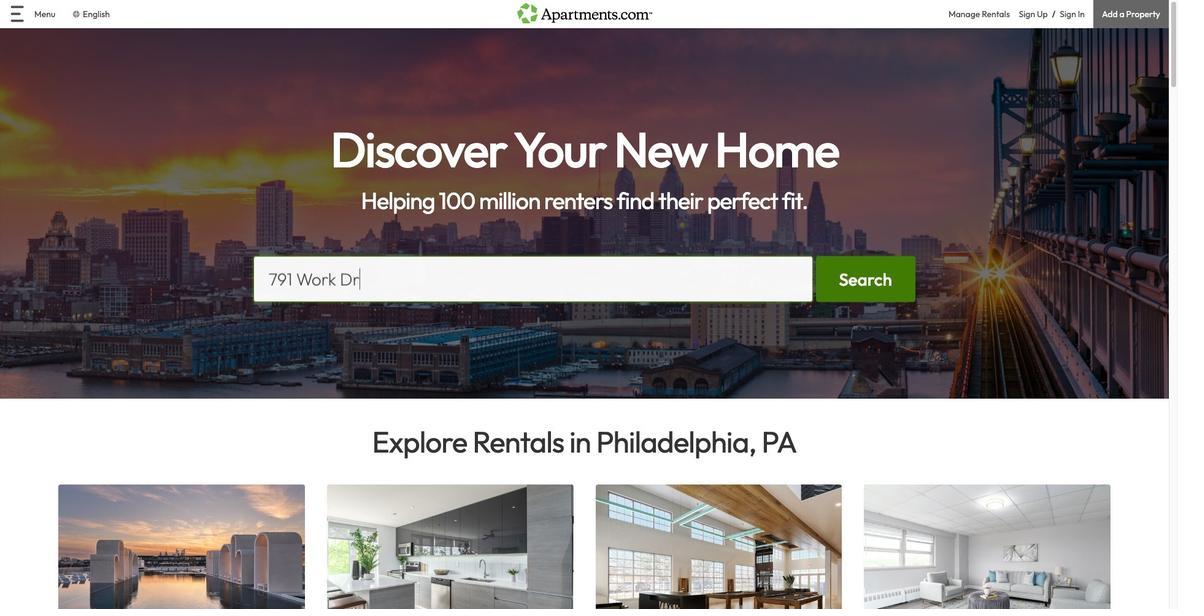 Task type: locate. For each thing, give the bounding box(es) containing it.
apartments.com logo image
[[517, 0, 652, 23]]

Search by Location or Point of Interest text field
[[253, 256, 813, 302]]



Task type: vqa. For each thing, say whether or not it's contained in the screenshot.
Apartments.Com Logo
yes



